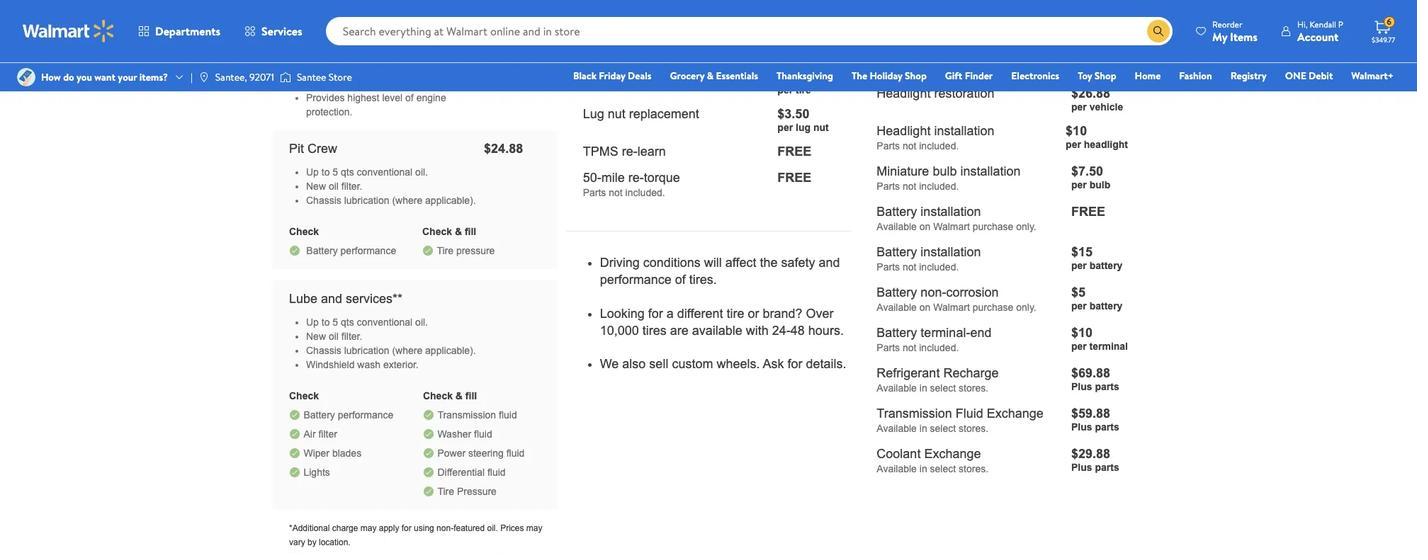 Task type: locate. For each thing, give the bounding box(es) containing it.
fashion link
[[1173, 68, 1219, 84]]

Search search field
[[326, 17, 1173, 45]]

black friday deals link
[[567, 68, 658, 84]]

shop right holiday
[[905, 69, 927, 83]]

walmart+ link
[[1346, 68, 1401, 84]]

do
[[63, 70, 74, 84]]

home
[[1135, 69, 1161, 83]]

0 horizontal spatial  image
[[17, 68, 35, 86]]

walmart+
[[1352, 69, 1394, 83]]

electronics
[[1012, 69, 1060, 83]]

 image right 92071 at the left
[[280, 70, 291, 84]]

one debit link
[[1279, 68, 1340, 84]]

one
[[1286, 69, 1307, 83]]

home link
[[1129, 68, 1168, 84]]

 image
[[17, 68, 35, 86], [280, 70, 291, 84], [198, 72, 210, 83]]

 image right the |
[[198, 72, 210, 83]]

the holiday shop
[[852, 69, 927, 83]]

$349.77
[[1372, 35, 1396, 45]]

black friday deals
[[574, 69, 652, 83]]

shop right toy
[[1095, 69, 1117, 83]]

search icon image
[[1153, 26, 1165, 37]]

electronics link
[[1005, 68, 1066, 84]]

my
[[1213, 29, 1228, 44]]

your
[[118, 70, 137, 84]]

essentials
[[716, 69, 759, 83]]

fashion
[[1180, 69, 1213, 83]]

92071
[[250, 70, 274, 84]]

toy shop link
[[1072, 68, 1123, 84]]

registry
[[1231, 69, 1267, 83]]

gift
[[946, 69, 963, 83]]

shop
[[905, 69, 927, 83], [1095, 69, 1117, 83]]

reorder
[[1213, 18, 1243, 30]]

0 horizontal spatial shop
[[905, 69, 927, 83]]

6 $349.77
[[1372, 16, 1396, 45]]

store
[[329, 70, 352, 84]]

want
[[94, 70, 116, 84]]

2 horizontal spatial  image
[[280, 70, 291, 84]]

one debit
[[1286, 69, 1334, 83]]

walmart image
[[23, 20, 115, 43]]

toy
[[1078, 69, 1093, 83]]

departments button
[[126, 14, 233, 48]]

|
[[191, 70, 193, 84]]

you
[[77, 70, 92, 84]]

items
[[1231, 29, 1258, 44]]

 image for santee, 92071
[[198, 72, 210, 83]]

1 horizontal spatial  image
[[198, 72, 210, 83]]

 image left how
[[17, 68, 35, 86]]

1 horizontal spatial shop
[[1095, 69, 1117, 83]]

friday
[[599, 69, 626, 83]]

departments
[[155, 23, 221, 39]]



Task type: describe. For each thing, give the bounding box(es) containing it.
p
[[1339, 18, 1344, 30]]

&
[[707, 69, 714, 83]]

 image for santee store
[[280, 70, 291, 84]]

toy shop
[[1078, 69, 1117, 83]]

grocery & essentials
[[670, 69, 759, 83]]

santee,
[[215, 70, 247, 84]]

reorder my items
[[1213, 18, 1258, 44]]

debit
[[1309, 69, 1334, 83]]

grocery
[[670, 69, 705, 83]]

gift finder
[[946, 69, 993, 83]]

santee
[[297, 70, 326, 84]]

thanksgiving link
[[771, 68, 840, 84]]

the holiday shop link
[[846, 68, 934, 84]]

registry link
[[1225, 68, 1274, 84]]

kendall
[[1310, 18, 1337, 30]]

how
[[41, 70, 61, 84]]

the
[[852, 69, 868, 83]]

holiday
[[870, 69, 903, 83]]

deals
[[628, 69, 652, 83]]

services button
[[233, 14, 315, 48]]

gift finder link
[[939, 68, 1000, 84]]

items?
[[139, 70, 168, 84]]

hi, kendall p account
[[1298, 18, 1344, 44]]

 image for how do you want your items?
[[17, 68, 35, 86]]

2 shop from the left
[[1095, 69, 1117, 83]]

finder
[[965, 69, 993, 83]]

services
[[262, 23, 302, 39]]

grocery & essentials link
[[664, 68, 765, 84]]

Walmart Site-Wide search field
[[326, 17, 1173, 45]]

santee store
[[297, 70, 352, 84]]

hi,
[[1298, 18, 1308, 30]]

6
[[1388, 16, 1392, 28]]

1 shop from the left
[[905, 69, 927, 83]]

santee, 92071
[[215, 70, 274, 84]]

account
[[1298, 29, 1339, 44]]

thanksgiving
[[777, 69, 834, 83]]

how do you want your items?
[[41, 70, 168, 84]]

black
[[574, 69, 597, 83]]



Task type: vqa. For each thing, say whether or not it's contained in the screenshot.
leftmost $64.99
no



